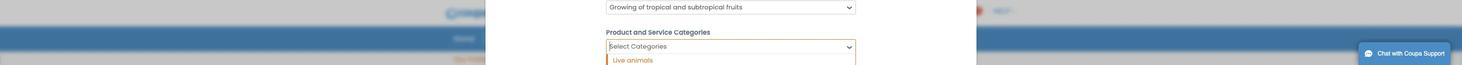 Task type: locate. For each thing, give the bounding box(es) containing it.
live
[[613, 56, 625, 65]]

product and service categories
[[606, 28, 710, 37]]

invoices
[[681, 34, 710, 44]]

your profile
[[454, 56, 487, 64]]

business performance
[[770, 34, 848, 44]]

unspsc
[[652, 56, 674, 64]]

coupa supplier portal image
[[439, 2, 567, 27]]

you
[[706, 56, 716, 64]]

service/time sheets link
[[560, 31, 643, 46]]

categories
[[674, 28, 710, 37]]

asn
[[652, 34, 666, 44]]

select
[[606, 56, 623, 64]]

chat with coupa support
[[1378, 51, 1445, 58]]

and
[[633, 28, 647, 37]]

10
[[646, 56, 651, 64]]

chat
[[1378, 51, 1390, 58]]

chat with coupa support button
[[1359, 43, 1451, 66]]

Product and Service Categories text field
[[607, 40, 843, 53]]

asn link
[[645, 31, 673, 46]]

your
[[454, 56, 467, 64]]

catalogs link
[[718, 31, 761, 46]]

select the top 10 unspsc categories you serve.
[[606, 56, 734, 64]]

invoices link
[[675, 31, 716, 46]]

service
[[648, 28, 672, 37]]

animals
[[627, 56, 653, 65]]

with
[[1392, 51, 1403, 58]]

catalogs
[[725, 34, 755, 44]]

serve.
[[718, 56, 734, 64]]

coupa
[[1404, 51, 1422, 58]]

business performance link
[[763, 31, 854, 46]]

service/time
[[567, 34, 612, 44]]



Task type: describe. For each thing, give the bounding box(es) containing it.
business
[[770, 34, 800, 44]]

your profile link
[[453, 54, 487, 66]]

home
[[454, 34, 475, 44]]

the
[[624, 56, 633, 64]]

Select Industry text field
[[607, 1, 843, 14]]

live animals option
[[607, 54, 856, 66]]

profile
[[468, 56, 487, 64]]

performance
[[802, 34, 848, 44]]

support
[[1424, 51, 1445, 58]]

categories
[[675, 56, 705, 64]]

top
[[635, 56, 644, 64]]

product
[[606, 28, 632, 37]]

home link
[[447, 31, 481, 46]]

sheets
[[614, 34, 637, 44]]

service/time sheets
[[567, 34, 637, 44]]

live animals
[[613, 56, 653, 65]]



Task type: vqa. For each thing, say whether or not it's contained in the screenshot.
ASN
yes



